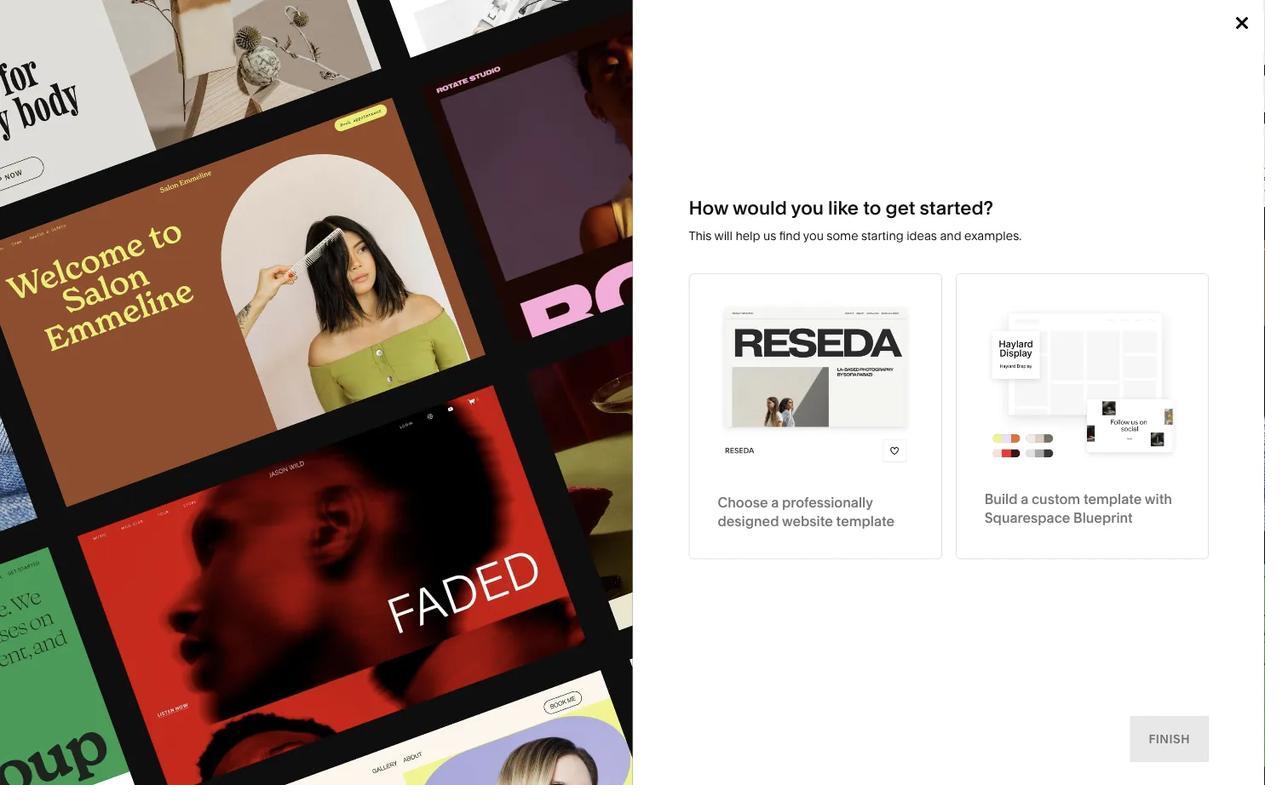 Task type: locate. For each thing, give the bounding box(es) containing it.
community
[[422, 314, 488, 328]]

a right choose
[[772, 494, 779, 511]]

health
[[242, 339, 279, 354]]

how
[[689, 196, 729, 219]]

squarespace
[[985, 510, 1071, 526]]

local business
[[422, 288, 506, 303]]

popular for popular designs
[[259, 237, 303, 252]]

and
[[940, 229, 962, 243]]

& right health
[[282, 339, 289, 354]]

designs down matches
[[124, 542, 196, 565]]

with inside the build a custom template with squarespace blueprint
[[1145, 491, 1173, 507]]

this
[[689, 229, 712, 243]]

28
[[51, 486, 65, 501], [303, 542, 325, 565]]

personal
[[242, 365, 291, 380]]

with
[[173, 135, 260, 188], [1145, 491, 1173, 507]]

1 horizontal spatial popular
[[181, 485, 227, 501]]

ease.
[[270, 135, 378, 188]]

popular
[[259, 237, 303, 252], [181, 485, 227, 501], [51, 542, 119, 565]]

0 horizontal spatial a
[[772, 494, 779, 511]]

help
[[736, 229, 761, 243]]

1 horizontal spatial with
[[1145, 491, 1173, 507]]

& right 'media'
[[640, 288, 648, 303]]

photography
[[242, 314, 315, 328]]

0 vertical spatial templates
[[595, 27, 664, 41]]

nature & animals link
[[782, 263, 895, 277]]

a
[[1021, 491, 1029, 507], [772, 494, 779, 511]]

nature
[[782, 263, 820, 277]]

cv
[[305, 365, 321, 380]]

2 vertical spatial designs
[[124, 542, 196, 565]]

a up squarespace
[[1021, 491, 1029, 507]]

& left some
[[819, 237, 827, 252]]

build
[[985, 491, 1018, 507]]

fitness link
[[782, 288, 839, 303]]

& for decor
[[819, 237, 827, 252]]

0 horizontal spatial popular
[[51, 542, 119, 565]]

& left cv
[[294, 365, 302, 380]]

1 vertical spatial template
[[1084, 491, 1142, 507]]

designed
[[718, 513, 779, 530]]

entertainment link
[[422, 365, 518, 380]]

2 vertical spatial popular
[[51, 542, 119, 565]]

2 horizontal spatial designs
[[306, 237, 352, 252]]

media & podcasts
[[602, 288, 702, 303]]

popular up 'all templates'
[[259, 237, 303, 252]]

1 vertical spatial you
[[804, 229, 824, 243]]

templates promo image image
[[0, 0, 633, 786]]

(
[[297, 542, 303, 565]]

0 vertical spatial template
[[255, 92, 439, 145]]

1 horizontal spatial designs
[[230, 485, 279, 501]]

matches
[[123, 486, 172, 501]]

build a custom template with squarespace blueprint
[[985, 491, 1173, 526]]

0 vertical spatial 28
[[51, 486, 65, 501]]

1 vertical spatial 28
[[303, 542, 325, 565]]

custom
[[1032, 491, 1081, 507]]

1 horizontal spatial a
[[1021, 491, 1029, 507]]

template
[[255, 92, 439, 145], [1084, 491, 1142, 507], [837, 513, 895, 530]]

1 horizontal spatial 28
[[303, 542, 325, 565]]

designs for popular designs (28)
[[230, 485, 279, 501]]

0 vertical spatial with
[[173, 135, 260, 188]]

0 horizontal spatial template
[[255, 92, 439, 145]]

& for podcasts
[[640, 288, 648, 303]]

2 horizontal spatial template
[[1084, 491, 1142, 507]]

& left non-
[[491, 314, 498, 328]]

template store entry card image
[[718, 303, 914, 465]]

0 horizontal spatial designs
[[124, 542, 196, 565]]

degraw image
[[865, 583, 1214, 786]]

)
[[325, 542, 331, 565]]

finish button
[[1131, 717, 1209, 763]]

community & non-profits link
[[422, 314, 582, 328]]

you right find
[[804, 229, 824, 243]]

0 vertical spatial designs
[[306, 237, 352, 252]]

make
[[51, 92, 163, 145]]

you up find
[[791, 196, 824, 219]]

any
[[173, 92, 245, 145]]

you
[[791, 196, 824, 219], [804, 229, 824, 243]]

0 horizontal spatial with
[[173, 135, 260, 188]]

online
[[76, 236, 113, 251]]

2 horizontal spatial popular
[[259, 237, 303, 252]]

& right art
[[262, 288, 270, 303]]

with inside make any template yours with ease.
[[173, 135, 260, 188]]

weddings
[[602, 339, 659, 354]]

1 vertical spatial designs
[[230, 485, 279, 501]]

1 vertical spatial with
[[1145, 491, 1173, 507]]

squarespace logo image
[[34, 21, 209, 47]]

finish
[[1149, 733, 1191, 747]]

food link
[[422, 339, 468, 354]]

restaurants link
[[602, 263, 685, 277]]

templates
[[595, 27, 664, 41], [259, 263, 317, 277], [200, 542, 293, 565]]

0 vertical spatial popular
[[259, 237, 303, 252]]

health & beauty link
[[242, 339, 348, 354]]

squarespace blueprint entry card image
[[985, 303, 1181, 462]]

2 vertical spatial template
[[837, 513, 895, 530]]

media & podcasts link
[[602, 288, 719, 303]]

popular right matches
[[181, 485, 227, 501]]

choose
[[718, 494, 768, 511]]

28 left template
[[51, 486, 65, 501]]

with for template
[[1145, 491, 1173, 507]]

products
[[483, 27, 548, 41]]

popular for popular designs (28)
[[181, 485, 227, 501]]

& for beauty
[[282, 339, 289, 354]]

& right nature
[[823, 263, 830, 277]]

personal & cv
[[242, 365, 321, 380]]

1 horizontal spatial template
[[837, 513, 895, 530]]

designs
[[306, 237, 352, 252], [230, 485, 279, 501], [124, 542, 196, 565]]

alameda image
[[458, 583, 807, 786]]

entertainment
[[422, 365, 501, 380]]

a inside choose a professionally designed website template
[[772, 494, 779, 511]]

will
[[715, 229, 733, 243]]

designs left (28)
[[230, 485, 279, 501]]

website
[[782, 513, 833, 530]]

services
[[494, 263, 542, 277]]

this will help us find you some starting ideas and examples.
[[689, 229, 1022, 243]]

food
[[422, 339, 451, 354]]

templates link
[[595, 0, 664, 68]]

popular down template
[[51, 542, 119, 565]]

a inside the build a custom template with squarespace blueprint
[[1021, 491, 1029, 507]]

started?
[[920, 196, 994, 219]]

designs up all templates link
[[306, 237, 352, 252]]

28 down (28)
[[303, 542, 325, 565]]

all
[[242, 263, 257, 277]]

podcasts
[[651, 288, 702, 303]]

2 vertical spatial templates
[[200, 542, 293, 565]]

popular designs link
[[242, 237, 352, 252]]

all templates link
[[242, 263, 335, 277]]

1 vertical spatial popular
[[181, 485, 227, 501]]



Task type: describe. For each thing, give the bounding box(es) containing it.
template inside choose a professionally designed website template
[[837, 513, 895, 530]]

to
[[864, 196, 882, 219]]

local business link
[[422, 288, 523, 303]]

fitness
[[782, 288, 822, 303]]

a for professionally
[[772, 494, 779, 511]]

nature & animals
[[782, 263, 878, 277]]

find
[[780, 229, 801, 243]]

profits
[[530, 314, 564, 328]]

portfolio
[[76, 262, 123, 276]]

design
[[272, 288, 312, 303]]

weddings link
[[602, 339, 676, 354]]

real estate & properties
[[602, 365, 736, 380]]

would
[[733, 196, 788, 219]]

art
[[242, 288, 259, 303]]

choose a professionally designed website template
[[718, 494, 895, 530]]

designs for popular designs
[[306, 237, 352, 252]]

squarespace logo link
[[34, 21, 274, 47]]

popular designs (28) link
[[181, 485, 304, 501]]

properties
[[678, 365, 736, 380]]

ideas
[[907, 229, 938, 243]]

products button
[[483, 0, 561, 68]]

template inside the build a custom template with squarespace blueprint
[[1084, 491, 1142, 507]]

art & design link
[[242, 288, 329, 303]]

fashion link
[[422, 237, 483, 252]]

travel link
[[602, 237, 652, 252]]

restaurants
[[602, 263, 668, 277]]

local
[[422, 288, 452, 303]]

designs for popular designs templates ( 28 )
[[124, 542, 196, 565]]

scheduling
[[76, 339, 140, 353]]

memberships
[[76, 287, 154, 302]]

popular designs (28)
[[181, 485, 304, 501]]

beauty
[[292, 339, 331, 354]]

real
[[602, 365, 627, 380]]

personal & cv link
[[242, 365, 338, 380]]

type
[[51, 208, 76, 219]]

yours
[[51, 135, 164, 188]]

some
[[827, 229, 859, 243]]

& for cv
[[294, 365, 302, 380]]

events
[[602, 314, 639, 328]]

barbosa image
[[51, 583, 400, 786]]

business
[[455, 288, 506, 303]]

popular designs templates ( 28 )
[[51, 542, 331, 565]]

topic
[[242, 208, 274, 219]]

0 horizontal spatial 28
[[51, 486, 65, 501]]

home & decor
[[782, 237, 864, 252]]

build a custom template with squarespace blueprint button
[[956, 274, 1209, 560]]

professional services
[[422, 263, 542, 277]]

choose a professionally designed website template button
[[689, 274, 942, 560]]

photography link
[[242, 314, 332, 328]]

online store
[[76, 236, 146, 251]]

template
[[67, 486, 120, 501]]

popular for popular designs templates ( 28 )
[[51, 542, 119, 565]]

estate
[[630, 365, 664, 380]]

template inside make any template yours with ease.
[[255, 92, 439, 145]]

fashion
[[422, 237, 466, 252]]

with for yours
[[173, 135, 260, 188]]

like
[[829, 196, 859, 219]]

(28)
[[282, 485, 304, 501]]

real estate & properties link
[[602, 365, 753, 380]]

starting
[[862, 229, 904, 243]]

blog
[[76, 313, 102, 328]]

animals
[[833, 263, 878, 277]]

decor
[[830, 237, 864, 252]]

store
[[116, 236, 146, 251]]

blueprint
[[1074, 510, 1133, 526]]

& for non-
[[491, 314, 498, 328]]

popular designs
[[259, 237, 352, 252]]

media
[[602, 288, 637, 303]]

& for animals
[[823, 263, 830, 277]]

professionally
[[782, 494, 873, 511]]

28 template matches
[[51, 486, 172, 501]]

0 vertical spatial you
[[791, 196, 824, 219]]

examples.
[[965, 229, 1022, 243]]

events link
[[602, 314, 656, 328]]

& for design
[[262, 288, 270, 303]]

community & non-profits
[[422, 314, 564, 328]]

home & decor link
[[782, 237, 881, 252]]

travel
[[602, 237, 635, 252]]

1 vertical spatial templates
[[259, 263, 317, 277]]

& right estate
[[667, 365, 675, 380]]

health & beauty
[[242, 339, 331, 354]]

professional
[[422, 263, 491, 277]]

a for custom
[[1021, 491, 1029, 507]]

get
[[886, 196, 916, 219]]

us
[[764, 229, 777, 243]]

non-
[[501, 314, 530, 328]]

home
[[782, 237, 816, 252]]



Task type: vqa. For each thing, say whether or not it's contained in the screenshot.
next
no



